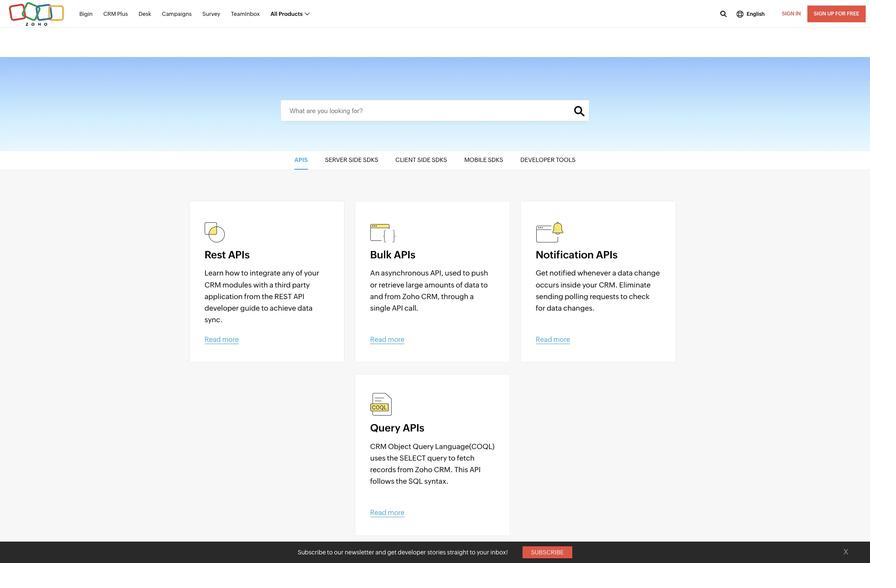 Task type: vqa. For each thing, say whether or not it's contained in the screenshot.
the topmost a
yes



Task type: describe. For each thing, give the bounding box(es) containing it.
zoho inside 'an asynchronous api, used to push or retrieve large amounts of data to and from zoho crm, through a single api call.'
[[402, 293, 420, 301]]

crm for crm plus
[[103, 11, 116, 17]]

read more for bulk
[[370, 336, 405, 344]]

sign up for free link
[[808, 6, 866, 22]]

data up eliminate at the right of the page
[[618, 269, 633, 278]]

an
[[370, 269, 380, 278]]

modules
[[223, 281, 252, 290]]

fetch
[[457, 455, 475, 463]]

server side sdks
[[325, 157, 378, 164]]

read more link for bulk
[[370, 336, 405, 345]]

object
[[388, 443, 411, 451]]

api,
[[430, 269, 443, 278]]

desk
[[139, 11, 151, 17]]

0 vertical spatial query
[[370, 423, 401, 434]]

achieve
[[270, 304, 296, 313]]

crm plus link
[[103, 6, 128, 22]]

from for bulk apis
[[385, 293, 401, 301]]

with
[[253, 281, 268, 290]]

party
[[292, 281, 310, 290]]

rest apis
[[205, 249, 250, 261]]

side for client
[[417, 157, 431, 164]]

api inside crm object query language(coql) uses the select query to fetch records from zoho crm. this api follows the sql syntax.
[[470, 466, 481, 475]]

read more for rest
[[205, 336, 239, 344]]

and inside 'an asynchronous api, used to push or retrieve large amounts of data to and from zoho crm, through a single api call.'
[[370, 293, 383, 301]]

to left our
[[327, 550, 333, 557]]

data down sending on the bottom right of page
[[547, 304, 562, 313]]

crm. inside get notified whenever a data change occurs inside your crm. eliminate sending polling requests to check for data changes.
[[599, 281, 618, 290]]

tools
[[556, 157, 576, 164]]

read more link for notification
[[536, 336, 570, 345]]

read for query
[[370, 510, 387, 518]]

crm for crm object query language(coql) uses the select query to fetch records from zoho crm. this api follows the sql syntax.
[[370, 443, 387, 451]]

polling
[[565, 293, 588, 301]]

mobile sdks
[[464, 157, 503, 164]]

read for notification
[[536, 336, 552, 344]]

all
[[271, 11, 278, 17]]

subscribe for subscribe
[[531, 550, 564, 557]]

teaminbox
[[231, 11, 260, 17]]

crm. inside crm object query language(coql) uses the select query to fetch records from zoho crm. this api follows the sql syntax.
[[434, 466, 453, 475]]

notification apis
[[536, 249, 618, 261]]

sending
[[536, 293, 563, 301]]

campaigns
[[162, 11, 192, 17]]

to right the guide
[[261, 304, 268, 313]]

all products
[[271, 11, 303, 17]]

client
[[396, 157, 416, 164]]

to right used
[[463, 269, 470, 278]]

english
[[747, 11, 765, 17]]

plus
[[117, 11, 128, 17]]

1 vertical spatial developer
[[398, 550, 426, 557]]

learn
[[205, 269, 224, 278]]

2 vertical spatial the
[[396, 478, 407, 486]]

amounts
[[425, 281, 455, 290]]

an asynchronous api, used to push or retrieve large amounts of data to and from zoho crm, through a single api call.
[[370, 269, 488, 313]]

1 horizontal spatial your
[[477, 550, 489, 557]]

read more for query
[[370, 510, 405, 518]]

a inside "learn how to integrate any of your crm modules with a third party application from the rest api developer guide to achieve data sync."
[[269, 281, 273, 290]]

1 vertical spatial the
[[387, 455, 398, 463]]

learn how to integrate any of your crm modules with a third party application from the rest api developer guide to achieve data sync.
[[205, 269, 319, 325]]

sign in
[[782, 11, 801, 17]]

sdks for server side sdks
[[363, 157, 378, 164]]

guide
[[240, 304, 260, 313]]

x
[[843, 546, 849, 557]]

notified
[[550, 269, 576, 278]]

sign in link
[[776, 6, 808, 22]]

free
[[847, 11, 860, 17]]

apis for bulk apis
[[394, 249, 416, 261]]

1 vertical spatial and
[[376, 550, 386, 557]]

for
[[836, 11, 846, 17]]

change
[[634, 269, 660, 278]]

developer tools
[[521, 157, 576, 164]]

read more link for query
[[370, 510, 405, 518]]

in
[[796, 11, 801, 17]]

query
[[427, 455, 447, 463]]

survey
[[202, 11, 220, 17]]

survey link
[[202, 6, 220, 22]]

third
[[275, 281, 291, 290]]

uses
[[370, 455, 386, 463]]

bulk apis
[[370, 249, 416, 261]]

sql
[[409, 478, 423, 486]]

subscribe for subscribe to our newsletter and get developer stories straight to your inbox!
[[298, 550, 326, 557]]

the inside "learn how to integrate any of your crm modules with a third party application from the rest api developer guide to achieve data sync."
[[262, 293, 273, 301]]

read for bulk
[[370, 336, 387, 344]]

desk link
[[139, 6, 151, 22]]

read more for notification
[[536, 336, 570, 344]]

read for rest
[[205, 336, 221, 344]]

teaminbox link
[[231, 6, 260, 22]]

integrate
[[250, 269, 281, 278]]

data inside 'an asynchronous api, used to push or retrieve large amounts of data to and from zoho crm, through a single api call.'
[[464, 281, 479, 290]]

of inside 'an asynchronous api, used to push or retrieve large amounts of data to and from zoho crm, through a single api call.'
[[456, 281, 463, 290]]

through
[[441, 293, 469, 301]]

subscribe link
[[523, 547, 573, 559]]

language(coql)
[[435, 443, 495, 451]]

rest
[[274, 293, 292, 301]]

or
[[370, 281, 377, 290]]

sign
[[782, 11, 795, 17]]

sign up for free
[[814, 11, 860, 17]]

apis left server
[[295, 157, 308, 164]]

select
[[400, 455, 426, 463]]

to right straight
[[470, 550, 476, 557]]

sync.
[[205, 316, 223, 325]]

to inside get notified whenever a data change occurs inside your crm. eliminate sending polling requests to check for data changes.
[[621, 293, 628, 301]]



Task type: locate. For each thing, give the bounding box(es) containing it.
side right client
[[417, 157, 431, 164]]

2 vertical spatial crm
[[370, 443, 387, 451]]

read more down single
[[370, 336, 405, 344]]

large
[[406, 281, 423, 290]]

and
[[370, 293, 383, 301], [376, 550, 386, 557]]

crm left plus
[[103, 11, 116, 17]]

developer down 'application'
[[205, 304, 239, 313]]

get
[[536, 269, 548, 278]]

server
[[325, 157, 347, 164]]

developer
[[521, 157, 555, 164]]

call.
[[405, 304, 418, 313]]

crm inside crm object query language(coql) uses the select query to fetch records from zoho crm. this api follows the sql syntax.
[[370, 443, 387, 451]]

from inside 'an asynchronous api, used to push or retrieve large amounts of data to and from zoho crm, through a single api call.'
[[385, 293, 401, 301]]

read more link for rest
[[205, 336, 239, 345]]

1 vertical spatial a
[[269, 281, 273, 290]]

newsletter
[[345, 550, 374, 557]]

2 horizontal spatial crm
[[370, 443, 387, 451]]

and left the get
[[376, 550, 386, 557]]

to down push
[[481, 281, 488, 290]]

of right any
[[296, 269, 303, 278]]

changes.
[[563, 304, 595, 313]]

a right with
[[269, 281, 273, 290]]

data right the achieve
[[298, 304, 313, 313]]

bigin link
[[79, 6, 93, 22]]

and down or
[[370, 293, 383, 301]]

your down whenever
[[582, 281, 598, 290]]

application
[[205, 293, 243, 301]]

bulk
[[370, 249, 392, 261]]

more for notification
[[554, 336, 570, 344]]

0 horizontal spatial api
[[293, 293, 305, 301]]

the down with
[[262, 293, 273, 301]]

zoho inside crm object query language(coql) uses the select query to fetch records from zoho crm. this api follows the sql syntax.
[[415, 466, 433, 475]]

1 vertical spatial api
[[392, 304, 403, 313]]

a
[[613, 269, 616, 278], [269, 281, 273, 290], [470, 293, 474, 301]]

developer inside "learn how to integrate any of your crm modules with a third party application from the rest api developer guide to achieve data sync."
[[205, 304, 239, 313]]

from for rest apis
[[244, 293, 260, 301]]

None button
[[568, 100, 590, 121]]

more for bulk
[[388, 336, 405, 344]]

1 vertical spatial zoho
[[415, 466, 433, 475]]

read more link down sync. on the left
[[205, 336, 239, 345]]

2 vertical spatial a
[[470, 293, 474, 301]]

0 horizontal spatial your
[[304, 269, 319, 278]]

to
[[241, 269, 248, 278], [463, 269, 470, 278], [481, 281, 488, 290], [621, 293, 628, 301], [261, 304, 268, 313], [449, 455, 456, 463], [327, 550, 333, 557], [470, 550, 476, 557]]

crm object query language(coql) uses the select query to fetch records from zoho crm. this api follows the sql syntax.
[[370, 443, 495, 486]]

get notified whenever a data change occurs inside your crm. eliminate sending polling requests to check for data changes.
[[536, 269, 660, 313]]

crm inside "learn how to integrate any of your crm modules with a third party application from the rest api developer guide to achieve data sync."
[[205, 281, 221, 290]]

1 vertical spatial crm
[[205, 281, 221, 290]]

a right whenever
[[613, 269, 616, 278]]

0 horizontal spatial subscribe
[[298, 550, 326, 557]]

this
[[454, 466, 468, 475]]

of inside "learn how to integrate any of your crm modules with a third party application from the rest api developer guide to achieve data sync."
[[296, 269, 303, 278]]

check
[[629, 293, 650, 301]]

more
[[388, 336, 405, 344], [554, 336, 570, 344], [222, 336, 239, 344], [388, 510, 405, 518]]

api left "call." in the left of the page
[[392, 304, 403, 313]]

0 horizontal spatial side
[[349, 157, 362, 164]]

apis for notification apis
[[596, 249, 618, 261]]

zoho up "call." in the left of the page
[[402, 293, 420, 301]]

the
[[262, 293, 273, 301], [387, 455, 398, 463], [396, 478, 407, 486]]

to left check
[[621, 293, 628, 301]]

0 vertical spatial and
[[370, 293, 383, 301]]

apis up object
[[403, 423, 425, 434]]

inside
[[561, 281, 581, 290]]

read more down follows
[[370, 510, 405, 518]]

more for rest
[[222, 336, 239, 344]]

0 vertical spatial your
[[304, 269, 319, 278]]

2 sdks from the left
[[432, 157, 447, 164]]

apis up "asynchronous"
[[394, 249, 416, 261]]

your inside "learn how to integrate any of your crm modules with a third party application from the rest api developer guide to achieve data sync."
[[304, 269, 319, 278]]

read down for
[[536, 336, 552, 344]]

0 vertical spatial crm.
[[599, 281, 618, 290]]

eliminate
[[619, 281, 651, 290]]

for
[[536, 304, 546, 313]]

crm,
[[421, 293, 440, 301]]

0 vertical spatial developer
[[205, 304, 239, 313]]

developer
[[205, 304, 239, 313], [398, 550, 426, 557]]

stories
[[427, 550, 446, 557]]

more down "call." in the left of the page
[[388, 336, 405, 344]]

a right through
[[470, 293, 474, 301]]

data
[[618, 269, 633, 278], [464, 281, 479, 290], [298, 304, 313, 313], [547, 304, 562, 313]]

sdks right mobile
[[488, 157, 503, 164]]

from down retrieve
[[385, 293, 401, 301]]

0 horizontal spatial crm
[[103, 11, 116, 17]]

to inside crm object query language(coql) uses the select query to fetch records from zoho crm. this api follows the sql syntax.
[[449, 455, 456, 463]]

1 horizontal spatial sdks
[[432, 157, 447, 164]]

1 sdks from the left
[[363, 157, 378, 164]]

What are you looking for? text field
[[281, 100, 590, 121]]

query up select
[[413, 443, 434, 451]]

query inside crm object query language(coql) uses the select query to fetch records from zoho crm. this api follows the sql syntax.
[[413, 443, 434, 451]]

0 horizontal spatial developer
[[205, 304, 239, 313]]

1 horizontal spatial subscribe
[[531, 550, 564, 557]]

1 horizontal spatial developer
[[398, 550, 426, 557]]

api inside "learn how to integrate any of your crm modules with a third party application from the rest api developer guide to achieve data sync."
[[293, 293, 305, 301]]

side for server
[[349, 157, 362, 164]]

1 vertical spatial crm.
[[434, 466, 453, 475]]

read more
[[370, 336, 405, 344], [536, 336, 570, 344], [205, 336, 239, 344], [370, 510, 405, 518]]

1 horizontal spatial crm
[[205, 281, 221, 290]]

your inside get notified whenever a data change occurs inside your crm. eliminate sending polling requests to check for data changes.
[[582, 281, 598, 290]]

0 horizontal spatial query
[[370, 423, 401, 434]]

0 horizontal spatial a
[[269, 281, 273, 290]]

data inside "learn how to integrate any of your crm modules with a third party application from the rest api developer guide to achieve data sync."
[[298, 304, 313, 313]]

get
[[387, 550, 397, 557]]

from up the guide
[[244, 293, 260, 301]]

1 vertical spatial of
[[456, 281, 463, 290]]

read down single
[[370, 336, 387, 344]]

0 vertical spatial api
[[293, 293, 305, 301]]

apis up whenever
[[596, 249, 618, 261]]

sdks
[[363, 157, 378, 164], [432, 157, 447, 164], [488, 157, 503, 164]]

single
[[370, 304, 391, 313]]

from inside "learn how to integrate any of your crm modules with a third party application from the rest api developer guide to achieve data sync."
[[244, 293, 260, 301]]

straight
[[447, 550, 469, 557]]

0 vertical spatial the
[[262, 293, 273, 301]]

side right server
[[349, 157, 362, 164]]

a inside 'an asynchronous api, used to push or retrieve large amounts of data to and from zoho crm, through a single api call.'
[[470, 293, 474, 301]]

api
[[293, 293, 305, 301], [392, 304, 403, 313], [470, 466, 481, 475]]

to left fetch
[[449, 455, 456, 463]]

0 vertical spatial crm
[[103, 11, 116, 17]]

crm. up requests in the bottom of the page
[[599, 281, 618, 290]]

1 horizontal spatial api
[[392, 304, 403, 313]]

more down follows
[[388, 510, 405, 518]]

your left inbox!
[[477, 550, 489, 557]]

read down follows
[[370, 510, 387, 518]]

2 vertical spatial your
[[477, 550, 489, 557]]

2 vertical spatial api
[[470, 466, 481, 475]]

crm.
[[599, 281, 618, 290], [434, 466, 453, 475]]

syntax.
[[424, 478, 449, 486]]

query
[[370, 423, 401, 434], [413, 443, 434, 451]]

apis
[[295, 157, 308, 164], [228, 249, 250, 261], [394, 249, 416, 261], [596, 249, 618, 261], [403, 423, 425, 434]]

crm inside crm plus link
[[103, 11, 116, 17]]

api right this
[[470, 466, 481, 475]]

1 horizontal spatial side
[[417, 157, 431, 164]]

used
[[445, 269, 462, 278]]

2 horizontal spatial sdks
[[488, 157, 503, 164]]

0 vertical spatial zoho
[[402, 293, 420, 301]]

0 vertical spatial of
[[296, 269, 303, 278]]

from inside crm object query language(coql) uses the select query to fetch records from zoho crm. this api follows the sql syntax.
[[397, 466, 414, 475]]

1 horizontal spatial a
[[470, 293, 474, 301]]

to right how
[[241, 269, 248, 278]]

follows
[[370, 478, 395, 486]]

your up party
[[304, 269, 319, 278]]

1 subscribe from the left
[[298, 550, 326, 557]]

crm
[[103, 11, 116, 17], [205, 281, 221, 290], [370, 443, 387, 451]]

zoho up 'sql'
[[415, 466, 433, 475]]

the down object
[[387, 455, 398, 463]]

zoho
[[402, 293, 420, 301], [415, 466, 433, 475]]

1 vertical spatial query
[[413, 443, 434, 451]]

0 horizontal spatial sdks
[[363, 157, 378, 164]]

whenever
[[578, 269, 611, 278]]

1 horizontal spatial query
[[413, 443, 434, 451]]

1 vertical spatial your
[[582, 281, 598, 290]]

subscribe
[[298, 550, 326, 557], [531, 550, 564, 557]]

apis for query apis
[[403, 423, 425, 434]]

data down push
[[464, 281, 479, 290]]

notification
[[536, 249, 594, 261]]

products
[[279, 11, 303, 17]]

apis for rest apis
[[228, 249, 250, 261]]

read more link down for
[[536, 336, 570, 345]]

3 sdks from the left
[[488, 157, 503, 164]]

of up through
[[456, 281, 463, 290]]

retrieve
[[379, 281, 405, 290]]

more down sync. on the left
[[222, 336, 239, 344]]

asynchronous
[[381, 269, 429, 278]]

api inside 'an asynchronous api, used to push or retrieve large amounts of data to and from zoho crm, through a single api call.'
[[392, 304, 403, 313]]

the left 'sql'
[[396, 478, 407, 486]]

sdks for client side sdks
[[432, 157, 447, 164]]

all products link
[[271, 6, 309, 22]]

from
[[244, 293, 260, 301], [385, 293, 401, 301], [397, 466, 414, 475]]

0 vertical spatial a
[[613, 269, 616, 278]]

crm up uses
[[370, 443, 387, 451]]

0 horizontal spatial crm.
[[434, 466, 453, 475]]

api down party
[[293, 293, 305, 301]]

push
[[471, 269, 488, 278]]

sdks right client
[[432, 157, 447, 164]]

2 horizontal spatial your
[[582, 281, 598, 290]]

subscribe to our newsletter and get developer stories straight to your inbox!
[[298, 550, 508, 557]]

sdks right server
[[363, 157, 378, 164]]

2 side from the left
[[417, 157, 431, 164]]

apis up how
[[228, 249, 250, 261]]

1 side from the left
[[349, 157, 362, 164]]

query up object
[[370, 423, 401, 434]]

a inside get notified whenever a data change occurs inside your crm. eliminate sending polling requests to check for data changes.
[[613, 269, 616, 278]]

crm down learn in the left top of the page
[[205, 281, 221, 290]]

inbox!
[[491, 550, 508, 557]]

of
[[296, 269, 303, 278], [456, 281, 463, 290]]

mobile
[[464, 157, 487, 164]]

client side sdks
[[396, 157, 447, 164]]

crm. down "query"
[[434, 466, 453, 475]]

bigin
[[79, 11, 93, 17]]

developer right the get
[[398, 550, 426, 557]]

read more link down follows
[[370, 510, 405, 518]]

more down changes.
[[554, 336, 570, 344]]

requests
[[590, 293, 619, 301]]

0 horizontal spatial of
[[296, 269, 303, 278]]

read more down sync. on the left
[[205, 336, 239, 344]]

more for query
[[388, 510, 405, 518]]

rest
[[205, 249, 226, 261]]

up
[[828, 11, 834, 17]]

crm plus
[[103, 11, 128, 17]]

read more down for
[[536, 336, 570, 344]]

read more link down single
[[370, 336, 405, 345]]

from down select
[[397, 466, 414, 475]]

occurs
[[536, 281, 559, 290]]

1 horizontal spatial crm.
[[599, 281, 618, 290]]

2 subscribe from the left
[[531, 550, 564, 557]]

read down sync. on the left
[[205, 336, 221, 344]]

2 horizontal spatial a
[[613, 269, 616, 278]]

2 horizontal spatial api
[[470, 466, 481, 475]]

query apis
[[370, 423, 425, 434]]

records
[[370, 466, 396, 475]]

1 horizontal spatial of
[[456, 281, 463, 290]]



